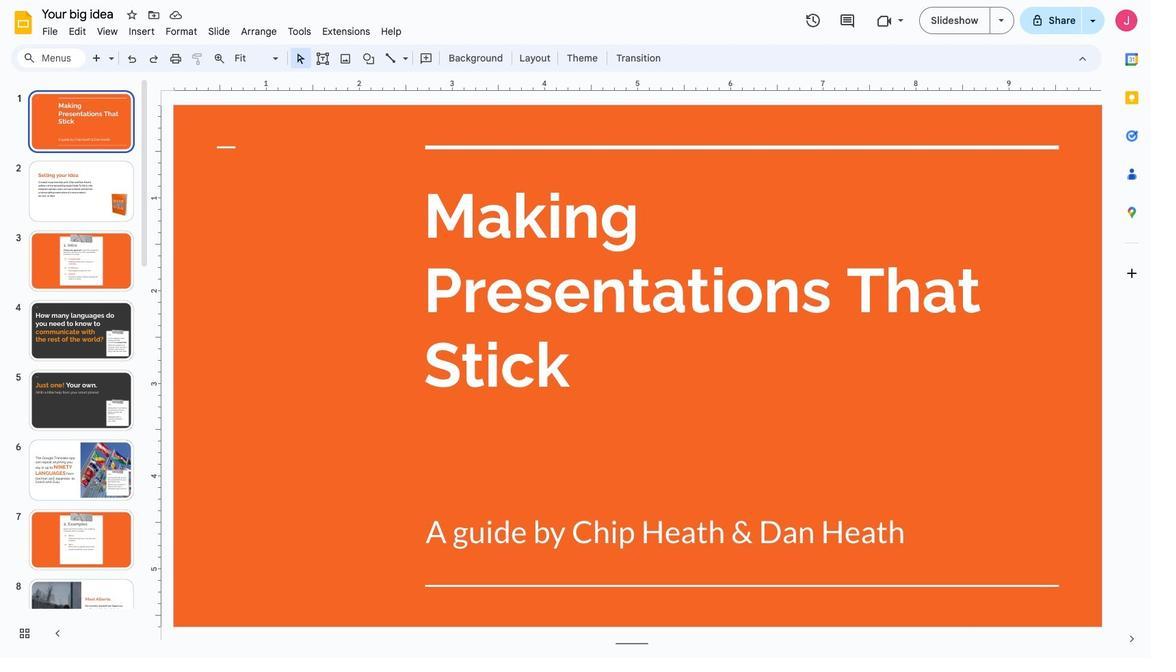Task type: describe. For each thing, give the bounding box(es) containing it.
move image
[[147, 8, 161, 22]]

Menus field
[[17, 49, 85, 68]]

Zoom text field
[[233, 49, 271, 68]]

insert image image
[[338, 49, 353, 68]]

1 menu item from the left
[[37, 23, 63, 40]]

zoom image
[[213, 52, 226, 66]]

quick sharing actions image
[[1090, 20, 1096, 41]]

Zoom field
[[231, 49, 285, 68]]

last edit was seconds ago image
[[805, 12, 822, 29]]

Star checkbox
[[122, 5, 142, 25]]

line image
[[384, 52, 398, 66]]

4 menu item from the left
[[123, 23, 160, 40]]

7 menu item from the left
[[236, 23, 282, 40]]

select (esc) image
[[294, 52, 308, 66]]

8 menu item from the left
[[282, 23, 317, 40]]

document status: saved to drive. image
[[169, 8, 183, 22]]

menu bar banner
[[0, 0, 1151, 659]]

share. private to only me. image
[[1031, 14, 1043, 26]]

2 menu item from the left
[[63, 23, 92, 40]]

6 menu item from the left
[[203, 23, 236, 40]]

shape image
[[361, 49, 377, 68]]

paint format image
[[191, 52, 205, 66]]

10 menu item from the left
[[376, 23, 407, 40]]



Task type: locate. For each thing, give the bounding box(es) containing it.
menu item up menus field
[[37, 23, 63, 40]]

tab list
[[1113, 40, 1151, 620]]

show all comments image
[[839, 13, 856, 29]]

menu item up the select (esc) "image"
[[282, 23, 317, 40]]

navigation
[[0, 77, 150, 659]]

menu item up zoom image
[[203, 23, 236, 40]]

menu bar
[[37, 18, 407, 40]]

redo (⌘y) image
[[147, 52, 161, 66]]

undo (⌘z) image
[[125, 52, 139, 66]]

menu item down document status: saved to drive. 'image'
[[160, 23, 203, 40]]

hide the menus (ctrl+shift+f) image
[[1076, 52, 1090, 66]]

print (⌘p) image
[[169, 52, 183, 66]]

Rename text field
[[37, 5, 121, 22]]

9 menu item from the left
[[317, 23, 376, 40]]

add comment (⌘+option+m) image
[[419, 52, 433, 66]]

main toolbar
[[85, 48, 668, 68]]

select line image
[[399, 49, 408, 54]]

menu item up zoom field
[[236, 23, 282, 40]]

slides home image
[[11, 10, 36, 35]]

menu item down rename text box
[[63, 23, 92, 40]]

5 menu item from the left
[[160, 23, 203, 40]]

star image
[[125, 8, 139, 22]]

new slide (ctrl+m) image
[[90, 52, 104, 66]]

menu item up insert image
[[317, 23, 376, 40]]

menu item
[[37, 23, 63, 40], [63, 23, 92, 40], [92, 23, 123, 40], [123, 23, 160, 40], [160, 23, 203, 40], [203, 23, 236, 40], [236, 23, 282, 40], [282, 23, 317, 40], [317, 23, 376, 40], [376, 23, 407, 40]]

text box image
[[316, 52, 330, 66]]

presentation options image
[[998, 19, 1004, 22]]

menu item up new slide with layout image
[[92, 23, 123, 40]]

application
[[0, 0, 1151, 659]]

tab list inside menu bar banner
[[1113, 40, 1151, 620]]

menu item down star icon on the left top of the page
[[123, 23, 160, 40]]

new slide with layout image
[[105, 49, 114, 54]]

3 menu item from the left
[[92, 23, 123, 40]]

menu item up select line icon
[[376, 23, 407, 40]]

menu bar inside menu bar banner
[[37, 18, 407, 40]]



Task type: vqa. For each thing, say whether or not it's contained in the screenshot.
10th Menu Item from left
yes



